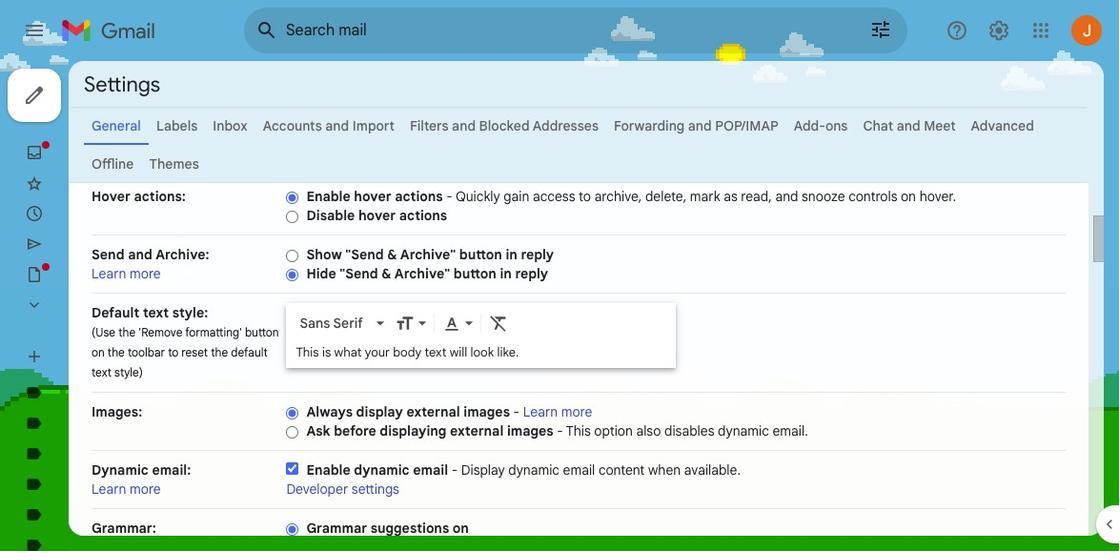 Task type: describe. For each thing, give the bounding box(es) containing it.
display
[[461, 461, 505, 479]]

meet
[[924, 117, 956, 134]]

settings
[[352, 481, 399, 498]]

option
[[594, 422, 633, 440]]

mark
[[690, 188, 720, 205]]

1 email from the left
[[413, 461, 448, 479]]

toolbar
[[128, 345, 165, 359]]

reply for hide "send & archive" button in reply
[[515, 265, 548, 282]]

ons
[[826, 117, 848, 134]]

snooze
[[802, 188, 845, 205]]

2 horizontal spatial on
[[901, 188, 916, 205]]

suggestions
[[371, 520, 449, 537]]

and for pop/imap
[[688, 117, 712, 134]]

forwarding and pop/imap
[[614, 117, 779, 134]]

learn more link for and
[[92, 265, 161, 282]]

body
[[393, 344, 422, 360]]

archive:
[[156, 246, 209, 263]]

in for show "send & archive" button in reply
[[506, 246, 518, 263]]

hide "send & archive" button in reply
[[306, 265, 548, 282]]

2 email from the left
[[563, 461, 595, 479]]

is
[[322, 344, 331, 360]]

offline link
[[92, 155, 134, 173]]

delete,
[[645, 188, 687, 205]]

actions:
[[134, 188, 186, 205]]

add-ons
[[794, 117, 848, 134]]

disables
[[665, 422, 715, 440]]

Grammar suggestions on radio
[[286, 522, 299, 537]]

settings image
[[988, 19, 1011, 42]]

main menu image
[[23, 19, 46, 42]]

dynamic
[[92, 461, 149, 479]]

default
[[231, 345, 268, 359]]

filters and blocked addresses
[[410, 117, 599, 134]]

developer
[[286, 481, 348, 498]]

enable dynamic email - display dynamic email content when available. developer settings
[[286, 461, 741, 498]]

the down the formatting'
[[211, 345, 228, 359]]

learn inside the send and archive: learn more
[[92, 265, 126, 282]]

and right read,
[[775, 188, 798, 205]]

1 horizontal spatial this
[[566, 422, 591, 440]]

disable
[[306, 207, 355, 224]]

Disable hover actions radio
[[286, 210, 299, 224]]

chat and meet
[[863, 117, 956, 134]]

1 vertical spatial learn more link
[[523, 403, 592, 420]]

0 horizontal spatial text
[[92, 365, 112, 379]]

send
[[92, 246, 125, 263]]

advanced link
[[971, 117, 1034, 134]]

- left option
[[557, 422, 563, 440]]

"send for hide
[[340, 265, 378, 282]]

enable for enable hover actions
[[306, 188, 351, 205]]

learn inside dynamic email: learn more
[[92, 481, 126, 498]]

0 vertical spatial to
[[579, 188, 591, 205]]

formatting'
[[185, 325, 242, 339]]

hover.
[[920, 188, 956, 205]]

advanced search options image
[[862, 10, 900, 49]]

serif
[[333, 315, 363, 332]]

grammar:
[[92, 520, 156, 537]]

remove formatting ‪(⌘\)‬ image
[[489, 314, 509, 333]]

forwarding
[[614, 117, 685, 134]]

1 horizontal spatial on
[[453, 520, 469, 537]]

archive,
[[595, 188, 642, 205]]

filters
[[410, 117, 449, 134]]

'remove
[[139, 325, 182, 339]]

- up the ask before displaying external images - this option also disables dynamic email.
[[513, 403, 520, 420]]

the down default
[[118, 325, 136, 339]]

show
[[306, 246, 342, 263]]

button for show "send & archive" button in reply
[[459, 246, 502, 263]]

button inside default text style: (use the 'remove formatting' button on the toolbar to reset the default text style)
[[245, 325, 279, 339]]

2 horizontal spatial dynamic
[[718, 422, 769, 440]]

and for meet
[[897, 117, 921, 134]]

hover for enable
[[354, 188, 391, 205]]

this is what your body text will look like.
[[296, 344, 519, 360]]

Enable hover actions radio
[[286, 190, 299, 205]]

inbox link
[[213, 117, 248, 134]]

hover
[[92, 188, 131, 205]]

developer settings link
[[286, 481, 399, 498]]

default
[[92, 304, 140, 321]]

style)
[[114, 365, 143, 379]]

themes link
[[149, 155, 199, 173]]

chat
[[863, 117, 893, 134]]

dynamic email: learn more
[[92, 461, 191, 498]]

also
[[636, 422, 661, 440]]

quickly
[[456, 188, 500, 205]]

Hide "Send & Archive" button in reply radio
[[286, 268, 299, 282]]

- inside the enable dynamic email - display dynamic email content when available. developer settings
[[452, 461, 458, 479]]

as
[[724, 188, 738, 205]]

look
[[471, 344, 494, 360]]

like.
[[497, 344, 519, 360]]

in for hide "send & archive" button in reply
[[500, 265, 512, 282]]

themes
[[149, 155, 199, 173]]

to inside default text style: (use the 'remove formatting' button on the toolbar to reset the default text style)
[[168, 345, 179, 359]]

accounts and import link
[[263, 117, 395, 134]]

the up style)
[[108, 345, 125, 359]]

add-ons link
[[794, 117, 848, 134]]

display
[[356, 403, 403, 420]]

hover for disable
[[358, 207, 396, 224]]

displaying
[[380, 422, 447, 440]]



Task type: vqa. For each thing, say whether or not it's contained in the screenshot.
Archive image
no



Task type: locate. For each thing, give the bounding box(es) containing it.
offline
[[92, 155, 134, 173]]

button down the show "send & archive" button in reply
[[454, 265, 497, 282]]

enable for enable dynamic email
[[306, 461, 351, 479]]

0 vertical spatial actions
[[395, 188, 443, 205]]

0 vertical spatial button
[[459, 246, 502, 263]]

0 vertical spatial text
[[143, 304, 169, 321]]

1 vertical spatial in
[[500, 265, 512, 282]]

more inside dynamic email: learn more
[[130, 481, 161, 498]]

general link
[[92, 117, 141, 134]]

and
[[325, 117, 349, 134], [452, 117, 476, 134], [688, 117, 712, 134], [897, 117, 921, 134], [775, 188, 798, 205], [128, 246, 153, 263]]

gain
[[504, 188, 530, 205]]

1 vertical spatial on
[[92, 345, 105, 359]]

controls
[[849, 188, 898, 205]]

enable up developer
[[306, 461, 351, 479]]

support image
[[946, 19, 969, 42]]

default text style: (use the 'remove formatting' button on the toolbar to reset the default text style)
[[92, 304, 279, 379]]

0 vertical spatial enable
[[306, 188, 351, 205]]

1 horizontal spatial to
[[579, 188, 591, 205]]

show "send & archive" button in reply
[[306, 246, 554, 263]]

on left hover.
[[901, 188, 916, 205]]

button
[[459, 246, 502, 263], [454, 265, 497, 282], [245, 325, 279, 339]]

1 horizontal spatial email
[[563, 461, 595, 479]]

to left "reset"
[[168, 345, 179, 359]]

1 vertical spatial reply
[[515, 265, 548, 282]]

and for archive:
[[128, 246, 153, 263]]

this left 'is'
[[296, 344, 319, 360]]

learn more link down dynamic
[[92, 481, 161, 498]]

disable hover actions
[[306, 207, 447, 224]]

accounts
[[263, 117, 322, 134]]

hover
[[354, 188, 391, 205], [358, 207, 396, 224]]

before
[[334, 422, 376, 440]]

enable
[[306, 188, 351, 205], [306, 461, 351, 479]]

and for import
[[325, 117, 349, 134]]

button up hide "send & archive" button in reply
[[459, 246, 502, 263]]

1 vertical spatial archive"
[[395, 265, 450, 282]]

sans serif option
[[296, 314, 373, 333]]

learn more link down send
[[92, 265, 161, 282]]

0 vertical spatial "send
[[345, 246, 384, 263]]

email
[[413, 461, 448, 479], [563, 461, 595, 479]]

hover actions:
[[92, 188, 186, 205]]

1 vertical spatial more
[[561, 403, 592, 420]]

ask before displaying external images - this option also disables dynamic email.
[[306, 422, 808, 440]]

reset
[[181, 345, 208, 359]]

settings
[[84, 71, 160, 97]]

0 vertical spatial reply
[[521, 246, 554, 263]]

learn up the ask before displaying external images - this option also disables dynamic email.
[[523, 403, 558, 420]]

& for show
[[387, 246, 397, 263]]

images:
[[92, 403, 142, 420]]

external down the always display external images - learn more
[[450, 422, 504, 440]]

1 vertical spatial to
[[168, 345, 179, 359]]

dynamic up settings
[[354, 461, 410, 479]]

always display external images - learn more
[[306, 403, 592, 420]]

actions up the show "send & archive" button in reply
[[399, 207, 447, 224]]

0 vertical spatial on
[[901, 188, 916, 205]]

and right send
[[128, 246, 153, 263]]

1 vertical spatial "send
[[340, 265, 378, 282]]

available.
[[684, 461, 741, 479]]

1 vertical spatial actions
[[399, 207, 447, 224]]

when
[[648, 461, 681, 479]]

2 vertical spatial learn more link
[[92, 481, 161, 498]]

dynamic
[[718, 422, 769, 440], [354, 461, 410, 479], [508, 461, 560, 479]]

on inside default text style: (use the 'remove formatting' button on the toolbar to reset the default text style)
[[92, 345, 105, 359]]

chat and meet link
[[863, 117, 956, 134]]

reply
[[521, 246, 554, 263], [515, 265, 548, 282]]

on right the suggestions
[[453, 520, 469, 537]]

"send
[[345, 246, 384, 263], [340, 265, 378, 282]]

1 vertical spatial text
[[425, 344, 446, 360]]

hover right disable
[[358, 207, 396, 224]]

1 horizontal spatial dynamic
[[508, 461, 560, 479]]

None checkbox
[[286, 462, 299, 475]]

None search field
[[244, 8, 908, 53]]

dynamic left email.
[[718, 422, 769, 440]]

learn more link up the ask before displaying external images - this option also disables dynamic email.
[[523, 403, 592, 420]]

add-
[[794, 117, 826, 134]]

"send right hide
[[340, 265, 378, 282]]

always
[[306, 403, 353, 420]]

dynamic down the ask before displaying external images - this option also disables dynamic email.
[[508, 461, 560, 479]]

enable inside the enable dynamic email - display dynamic email content when available. developer settings
[[306, 461, 351, 479]]

email.
[[773, 422, 808, 440]]

2 vertical spatial more
[[130, 481, 161, 498]]

grammar suggestions on
[[306, 520, 469, 537]]

navigation
[[0, 61, 229, 551]]

learn down send
[[92, 265, 126, 282]]

style:
[[172, 304, 208, 321]]

general
[[92, 117, 141, 134]]

what
[[334, 344, 362, 360]]

addresses
[[533, 117, 599, 134]]

and inside the send and archive: learn more
[[128, 246, 153, 263]]

Always display external images radio
[[286, 406, 299, 420]]

access
[[533, 188, 575, 205]]

to right access
[[579, 188, 591, 205]]

content
[[599, 461, 645, 479]]

&
[[387, 246, 397, 263], [382, 265, 392, 282]]

and right chat
[[897, 117, 921, 134]]

1 vertical spatial learn
[[523, 403, 558, 420]]

archive" for hide
[[395, 265, 450, 282]]

2 vertical spatial on
[[453, 520, 469, 537]]

grammar
[[306, 520, 367, 537]]

labels
[[156, 117, 198, 134]]

and for blocked
[[452, 117, 476, 134]]

actions up disable hover actions
[[395, 188, 443, 205]]

import
[[353, 117, 395, 134]]

text up ''remove'
[[143, 304, 169, 321]]

Ask before displaying external images radio
[[286, 425, 299, 439]]

button up default
[[245, 325, 279, 339]]

1 vertical spatial button
[[454, 265, 497, 282]]

images
[[464, 403, 510, 420], [507, 422, 554, 440]]

email left content
[[563, 461, 595, 479]]

in up the "remove formatting ‪(⌘\)‬" image
[[500, 265, 512, 282]]

reply up formatting options toolbar
[[515, 265, 548, 282]]

advanced
[[971, 117, 1034, 134]]

sans serif
[[300, 315, 363, 332]]

2 enable from the top
[[306, 461, 351, 479]]

formatting options toolbar
[[292, 305, 671, 341]]

this
[[296, 344, 319, 360], [566, 422, 591, 440]]

1 vertical spatial hover
[[358, 207, 396, 224]]

images up the enable dynamic email - display dynamic email content when available. developer settings
[[507, 422, 554, 440]]

0 vertical spatial learn
[[92, 265, 126, 282]]

on down (use
[[92, 345, 105, 359]]

-
[[446, 188, 452, 205], [513, 403, 520, 420], [557, 422, 563, 440], [452, 461, 458, 479]]

actions
[[395, 188, 443, 205], [399, 207, 447, 224]]

1 vertical spatial this
[[566, 422, 591, 440]]

images up display
[[464, 403, 510, 420]]

0 horizontal spatial on
[[92, 345, 105, 359]]

email:
[[152, 461, 191, 479]]

ask
[[306, 422, 330, 440]]

external up displaying
[[406, 403, 460, 420]]

2 horizontal spatial text
[[425, 344, 446, 360]]

0 horizontal spatial to
[[168, 345, 179, 359]]

0 vertical spatial this
[[296, 344, 319, 360]]

on
[[901, 188, 916, 205], [92, 345, 105, 359], [453, 520, 469, 537]]

your
[[365, 344, 390, 360]]

will
[[450, 344, 467, 360]]

enable hover actions - quickly gain access to archive, delete, mark as read, and snooze controls on hover.
[[306, 188, 956, 205]]

learn more link
[[92, 265, 161, 282], [523, 403, 592, 420], [92, 481, 161, 498]]

0 vertical spatial &
[[387, 246, 397, 263]]

this left option
[[566, 422, 591, 440]]

reply for show "send & archive" button in reply
[[521, 246, 554, 263]]

in down gain
[[506, 246, 518, 263]]

1 enable from the top
[[306, 188, 351, 205]]

button for hide "send & archive" button in reply
[[454, 265, 497, 282]]

archive"
[[400, 246, 456, 263], [395, 265, 450, 282]]

enable up disable
[[306, 188, 351, 205]]

1 vertical spatial external
[[450, 422, 504, 440]]

0 vertical spatial in
[[506, 246, 518, 263]]

text left style)
[[92, 365, 112, 379]]

Show "Send & Archive" button in reply radio
[[286, 249, 299, 263]]

& down the show "send & archive" button in reply
[[382, 265, 392, 282]]

send and archive: learn more
[[92, 246, 209, 282]]

- left display
[[452, 461, 458, 479]]

"send for show
[[345, 246, 384, 263]]

"send right show
[[345, 246, 384, 263]]

filters and blocked addresses link
[[410, 117, 599, 134]]

Search mail text field
[[286, 21, 816, 40]]

inbox
[[213, 117, 248, 134]]

1 horizontal spatial text
[[143, 304, 169, 321]]

email down displaying
[[413, 461, 448, 479]]

search mail image
[[250, 13, 284, 48]]

text
[[143, 304, 169, 321], [425, 344, 446, 360], [92, 365, 112, 379]]

0 vertical spatial images
[[464, 403, 510, 420]]

forwarding and pop/imap link
[[614, 117, 779, 134]]

labels link
[[156, 117, 198, 134]]

hover up disable hover actions
[[354, 188, 391, 205]]

0 vertical spatial more
[[130, 265, 161, 282]]

2 vertical spatial text
[[92, 365, 112, 379]]

read,
[[741, 188, 772, 205]]

& for hide
[[382, 265, 392, 282]]

0 horizontal spatial dynamic
[[354, 461, 410, 479]]

(use
[[92, 325, 115, 339]]

blocked
[[479, 117, 530, 134]]

more down archive:
[[130, 265, 161, 282]]

and left import
[[325, 117, 349, 134]]

more up the ask before displaying external images - this option also disables dynamic email.
[[561, 403, 592, 420]]

1 vertical spatial &
[[382, 265, 392, 282]]

archive" for show
[[400, 246, 456, 263]]

0 vertical spatial hover
[[354, 188, 391, 205]]

sans
[[300, 315, 330, 332]]

reply down access
[[521, 246, 554, 263]]

& up hide "send & archive" button in reply
[[387, 246, 397, 263]]

text left will
[[425, 344, 446, 360]]

0 horizontal spatial email
[[413, 461, 448, 479]]

learn more link for email:
[[92, 481, 161, 498]]

and left pop/imap
[[688, 117, 712, 134]]

external
[[406, 403, 460, 420], [450, 422, 504, 440]]

archive" down the show "send & archive" button in reply
[[395, 265, 450, 282]]

0 vertical spatial external
[[406, 403, 460, 420]]

2 vertical spatial learn
[[92, 481, 126, 498]]

accounts and import
[[263, 117, 395, 134]]

learn down dynamic
[[92, 481, 126, 498]]

0 vertical spatial learn more link
[[92, 265, 161, 282]]

more inside the send and archive: learn more
[[130, 265, 161, 282]]

actions for enable
[[395, 188, 443, 205]]

hide
[[306, 265, 336, 282]]

gmail image
[[61, 11, 165, 50]]

and right filters
[[452, 117, 476, 134]]

archive" up hide "send & archive" button in reply
[[400, 246, 456, 263]]

1 vertical spatial enable
[[306, 461, 351, 479]]

0 horizontal spatial this
[[296, 344, 319, 360]]

2 vertical spatial button
[[245, 325, 279, 339]]

more down dynamic
[[130, 481, 161, 498]]

- left quickly
[[446, 188, 452, 205]]

1 vertical spatial images
[[507, 422, 554, 440]]

pop/imap
[[715, 117, 779, 134]]

0 vertical spatial archive"
[[400, 246, 456, 263]]

actions for disable
[[399, 207, 447, 224]]



